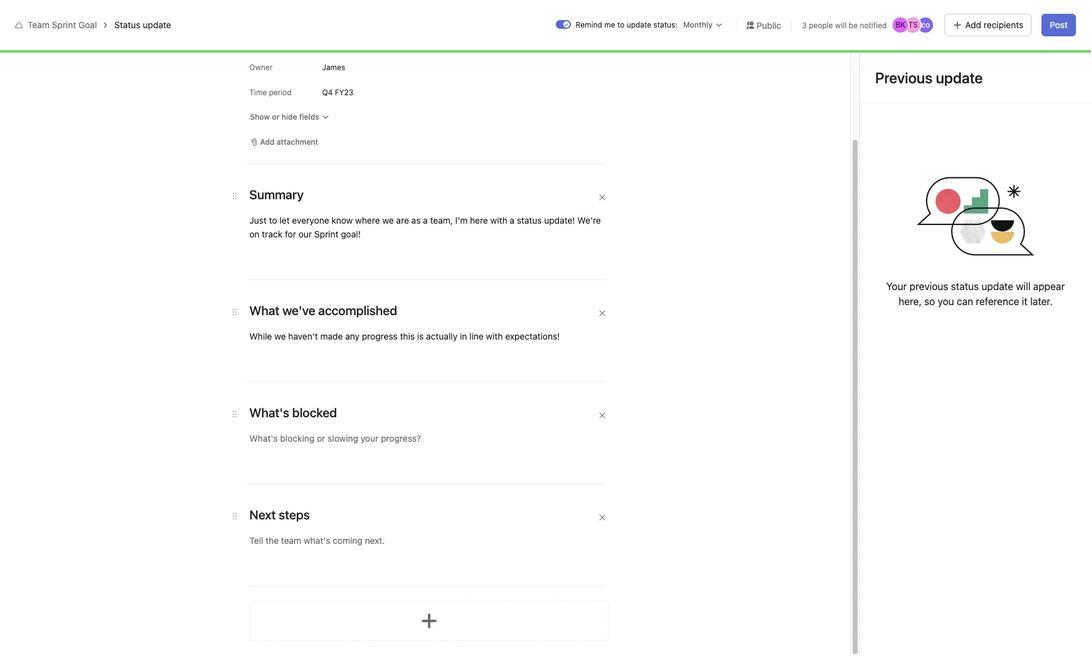 Task type: locate. For each thing, give the bounding box(es) containing it.
will
[[835, 20, 847, 30], [1016, 281, 1031, 292]]

goal inside button
[[506, 326, 523, 337]]

1 horizontal spatial connect
[[443, 326, 478, 337]]

status inside your previous status update will appear here, so you can reference it later.
[[951, 281, 979, 292]]

we're
[[577, 215, 601, 226]]

to up connect a sub-goal
[[484, 298, 492, 309]]

made left any
[[320, 331, 343, 342]]

with right line in the bottom of the page
[[486, 331, 503, 342]]

remove section image for section title text field
[[598, 514, 606, 522]]

goals for workspace
[[267, 39, 289, 50]]

sub- right use
[[441, 298, 460, 309]]

remove section image
[[598, 194, 606, 201], [598, 310, 606, 317]]

it
[[1022, 296, 1028, 307]]

with right the here
[[490, 215, 507, 226]]

what's in my trial? button
[[902, 6, 978, 24]]

0 horizontal spatial co
[[921, 20, 930, 29]]

3 right ·
[[506, 600, 511, 610]]

add for add billing info
[[991, 10, 1005, 19]]

0 horizontal spatial connect
[[349, 528, 380, 538]]

ts
[[908, 20, 918, 29], [1003, 48, 1013, 58]]

status
[[114, 19, 140, 30]]

1 vertical spatial ts
[[1003, 48, 1013, 58]]

what's left the status?
[[337, 157, 377, 172]]

team for team sprint goal
[[28, 19, 49, 30]]

ts right left
[[908, 20, 918, 29]]

recipients
[[984, 19, 1023, 30]]

1 horizontal spatial team
[[206, 53, 237, 67]]

to right me
[[617, 20, 624, 29]]

switch
[[556, 20, 571, 29]]

connect for connect relevant projects or portfolios
[[349, 528, 380, 538]]

1 horizontal spatial add
[[965, 19, 981, 30]]

team down my
[[206, 53, 237, 67]]

sprint down everyone
[[314, 229, 338, 240]]

automatically
[[494, 298, 548, 309]]

goals for sub-
[[460, 298, 481, 309]]

1 vertical spatial to
[[269, 215, 277, 226]]

ago
[[543, 600, 556, 610]]

3
[[802, 20, 807, 30], [506, 600, 511, 610]]

attachment
[[277, 137, 318, 147]]

1 vertical spatial sub-
[[487, 326, 506, 337]]

the for is
[[365, 415, 378, 425]]

0 horizontal spatial or
[[272, 112, 279, 122]]

update right automatically
[[550, 298, 579, 309]]

status update
[[114, 19, 171, 30]]

what's left my
[[907, 10, 932, 19]]

1 vertical spatial you
[[415, 620, 428, 630]]

0 vertical spatial sub-
[[441, 298, 460, 309]]

team up home
[[28, 19, 49, 30]]

in left line in the bottom of the page
[[460, 331, 467, 342]]

update up reference
[[982, 281, 1013, 292]]

my
[[206, 39, 219, 50]]

or right projects
[[445, 528, 452, 538]]

you inside your previous status update will appear here, so you can reference it later.
[[938, 296, 954, 307]]

while we haven't made any progress this is actually in line with expectations!
[[249, 331, 560, 342]]

goal
[[506, 326, 523, 337], [481, 599, 499, 610], [492, 620, 507, 630]]

status left update! at the top of the page
[[517, 215, 542, 226]]

goals up connect a sub-goal button
[[460, 298, 481, 309]]

what's inside button
[[907, 10, 932, 19]]

show or hide fields button
[[244, 109, 335, 126]]

0 horizontal spatial sprint
[[52, 19, 76, 30]]

0 horizontal spatial add
[[260, 137, 275, 147]]

bk right left
[[896, 20, 905, 29]]

we right while
[[274, 331, 286, 342]]

1 remove section image from the top
[[598, 412, 606, 420]]

1 vertical spatial with
[[486, 331, 503, 342]]

3 left people
[[802, 20, 807, 30]]

0 horizontal spatial will
[[835, 20, 847, 30]]

0 vertical spatial remove section image
[[598, 194, 606, 201]]

list box
[[397, 5, 699, 25]]

in inside button
[[934, 10, 940, 19]]

1 vertical spatial status
[[951, 281, 979, 292]]

0 vertical spatial team
[[28, 19, 49, 30]]

update right status
[[143, 19, 171, 30]]

trial?
[[955, 10, 972, 19]]

1 horizontal spatial ts
[[1003, 48, 1013, 58]]

you down (away)
[[415, 620, 428, 630]]

will up it at top
[[1016, 281, 1031, 292]]

0 vertical spatial we
[[382, 215, 394, 226]]

in left my
[[934, 10, 940, 19]]

james right ja button
[[367, 599, 395, 610]]

is right "this"
[[356, 415, 363, 425]]

update
[[143, 19, 171, 30], [627, 20, 651, 29], [982, 281, 1013, 292], [550, 298, 579, 309]]

1 horizontal spatial bk
[[990, 48, 1000, 58]]

co
[[921, 20, 930, 29], [1016, 48, 1025, 58]]

2 remove section image from the top
[[598, 310, 606, 317]]

add inside add billing info button
[[991, 10, 1005, 19]]

sub- right line in the bottom of the page
[[487, 326, 506, 337]]

goal down ·
[[492, 620, 507, 630]]

team sprint goal link
[[28, 19, 97, 30]]

you right so
[[938, 296, 954, 307]]

goal left ·
[[481, 599, 499, 610]]

previous
[[909, 281, 948, 292]]

the left owner
[[430, 620, 442, 630]]

0 horizontal spatial ja
[[348, 600, 356, 609]]

remove section image for what's blocked text box
[[598, 412, 606, 420]]

0 horizontal spatial sub-
[[441, 298, 460, 309]]

connect relevant projects or portfolios
[[349, 528, 490, 538]]

1 vertical spatial will
[[1016, 281, 1031, 292]]

new
[[381, 415, 397, 425]]

1 horizontal spatial what's
[[907, 10, 932, 19]]

0 vertical spatial the
[[365, 415, 378, 425]]

sprint
[[52, 19, 76, 30], [314, 229, 338, 240]]

0 vertical spatial is
[[417, 331, 424, 342]]

0 horizontal spatial the
[[365, 415, 378, 425]]

the for you
[[430, 620, 442, 630]]

1 horizontal spatial the
[[430, 620, 442, 630]]

0 horizontal spatial goals
[[267, 39, 289, 50]]

1 vertical spatial team
[[206, 53, 237, 67]]

remind me to update status:
[[576, 20, 678, 29]]

expectations!
[[505, 331, 560, 342]]

1 horizontal spatial in
[[934, 10, 940, 19]]

1 vertical spatial remove section image
[[598, 514, 606, 522]]

1 vertical spatial sprint
[[314, 229, 338, 240]]

made down (away)
[[394, 620, 413, 630]]

team sprint goal
[[206, 53, 303, 67]]

with inside just to let everyone know where we are as a team, i'm here with a status update! we're on track for our sprint goal!
[[490, 215, 507, 226]]

Goal name text field
[[327, 96, 906, 141]]

1 horizontal spatial sprint
[[314, 229, 338, 240]]

people
[[809, 20, 833, 30]]

know
[[331, 215, 353, 226]]

be
[[849, 20, 858, 30]]

1 horizontal spatial goals
[[460, 298, 481, 309]]

a right actually
[[480, 326, 485, 337]]

1 horizontal spatial 3
[[802, 20, 807, 30]]

we inside just to let everyone know where we are as a team, i'm here with a status update! we're on track for our sprint goal!
[[382, 215, 394, 226]]

co down what's in my trial?
[[921, 20, 930, 29]]

0 vertical spatial 3
[[802, 20, 807, 30]]

is left actually
[[417, 331, 424, 342]]

ja
[[979, 48, 987, 58], [348, 600, 356, 609]]

1 horizontal spatial james
[[367, 599, 395, 610]]

james up q4 fy23
[[322, 62, 345, 72]]

connect a sub-goal button
[[423, 321, 531, 343]]

james for james
[[322, 62, 345, 72]]

0 horizontal spatial to
[[269, 215, 277, 226]]

use sub-goals to automatically update this goal's progress.
[[423, 298, 663, 309]]

2 vertical spatial to
[[484, 298, 492, 309]]

0 vertical spatial remove section image
[[598, 412, 606, 420]]

this left goal's
[[581, 298, 596, 309]]

2 horizontal spatial to
[[617, 20, 624, 29]]

0 horizontal spatial you
[[415, 620, 428, 630]]

0 vertical spatial or
[[272, 112, 279, 122]]

days
[[864, 14, 880, 24]]

1 vertical spatial co
[[1016, 48, 1025, 58]]

goals up sprint goal
[[267, 39, 289, 50]]

status:
[[653, 20, 678, 29]]

period
[[269, 88, 292, 97]]

1 horizontal spatial or
[[445, 528, 452, 538]]

we left are
[[382, 215, 394, 226]]

2 horizontal spatial add
[[991, 10, 1005, 19]]

team
[[28, 19, 49, 30], [206, 53, 237, 67]]

0 horizontal spatial team
[[28, 19, 49, 30]]

james
[[322, 62, 345, 72], [367, 599, 395, 610]]

workspace
[[221, 39, 265, 50]]

bk
[[896, 20, 905, 29], [990, 48, 1000, 58]]

ts down recipients
[[1003, 48, 1013, 58]]

to left let
[[269, 215, 277, 226]]

1 remove section image from the top
[[598, 194, 606, 201]]

remove section image down goal's
[[598, 310, 606, 317]]

0 vertical spatial goals
[[267, 39, 289, 50]]

home link
[[8, 38, 143, 58]]

0 horizontal spatial status
[[517, 215, 542, 226]]

haven't
[[288, 331, 318, 342]]

(away)
[[398, 599, 427, 610]]

0 horizontal spatial we
[[274, 331, 286, 342]]

0 vertical spatial what's
[[907, 10, 932, 19]]

bk down add recipients at the right of the page
[[990, 48, 1000, 58]]

2 remove section image from the top
[[598, 514, 606, 522]]

1 horizontal spatial will
[[1016, 281, 1031, 292]]

or inside button
[[445, 528, 452, 538]]

Section title text field
[[249, 302, 397, 320]]

a right the here
[[510, 215, 514, 226]]

goal down automatically
[[506, 326, 523, 337]]

0 vertical spatial to
[[617, 20, 624, 29]]

add attachment button
[[244, 134, 324, 151]]

1 horizontal spatial a
[[480, 326, 485, 337]]

0 horizontal spatial bk
[[896, 20, 905, 29]]

this up of
[[464, 599, 479, 610]]

0 horizontal spatial what's
[[337, 157, 377, 172]]

what's the status?
[[337, 157, 442, 172]]

relevant
[[382, 528, 411, 538]]

to inside just to let everyone know where we are as a team, i'm here with a status update! we're on track for our sprint goal!
[[269, 215, 277, 226]]

0 vertical spatial you
[[938, 296, 954, 307]]

actually
[[426, 331, 457, 342]]

ja down add recipients button
[[979, 48, 987, 58]]

1 horizontal spatial we
[[382, 215, 394, 226]]

remove section image
[[598, 412, 606, 420], [598, 514, 606, 522]]

remove section image up we're
[[598, 194, 606, 201]]

1 vertical spatial is
[[356, 415, 363, 425]]

sprint left goal
[[52, 19, 76, 30]]

what's
[[907, 10, 932, 19], [337, 157, 377, 172]]

made
[[320, 331, 343, 342], [394, 620, 413, 630]]

my workspace goals link
[[206, 38, 289, 51]]

1 vertical spatial james
[[367, 599, 395, 610]]

1 horizontal spatial you
[[938, 296, 954, 307]]

to
[[617, 20, 624, 29], [269, 215, 277, 226], [484, 298, 492, 309]]

status up can at right
[[951, 281, 979, 292]]

0 horizontal spatial 3
[[506, 600, 511, 610]]

what's in my trial?
[[907, 10, 972, 19]]

Section title text field
[[249, 186, 304, 204]]

1 vertical spatial made
[[394, 620, 413, 630]]

add inside add attachment dropdown button
[[260, 137, 275, 147]]

1 vertical spatial the
[[430, 620, 442, 630]]

can
[[957, 296, 973, 307]]

0 vertical spatial bk
[[896, 20, 905, 29]]

1 vertical spatial ja
[[348, 600, 356, 609]]

my
[[942, 10, 953, 19]]

this right progress
[[400, 331, 415, 342]]

0 vertical spatial will
[[835, 20, 847, 30]]

co down recipients
[[1016, 48, 1025, 58]]

a inside button
[[480, 326, 485, 337]]

add inside add recipients button
[[965, 19, 981, 30]]

1 horizontal spatial sub-
[[487, 326, 506, 337]]

1 vertical spatial or
[[445, 528, 452, 538]]

goals
[[267, 39, 289, 50], [460, 298, 481, 309]]

0 vertical spatial ts
[[908, 20, 918, 29]]

your previous status update will appear here, so you can reference it later.
[[886, 281, 1065, 307]]

monthly
[[683, 20, 713, 29]]

0 vertical spatial ja
[[979, 48, 987, 58]]

1 vertical spatial what's
[[337, 157, 377, 172]]

will left be
[[835, 20, 847, 30]]

·
[[501, 599, 504, 610]]

the left new
[[365, 415, 378, 425]]

0 horizontal spatial james
[[322, 62, 345, 72]]

time period
[[249, 88, 292, 97]]

a
[[423, 215, 428, 226], [510, 215, 514, 226], [480, 326, 485, 337]]

17
[[854, 14, 862, 24]]

remove section image for just to let everyone know where we are as a team, i'm here with a status update! we're on track for our sprint goal!
[[598, 194, 606, 201]]

0 vertical spatial status
[[517, 215, 542, 226]]

0 vertical spatial with
[[490, 215, 507, 226]]

what's for what's the status?
[[337, 157, 377, 172]]

1 vertical spatial goals
[[460, 298, 481, 309]]

my workspace goals
[[206, 39, 289, 50]]

is
[[417, 331, 424, 342], [356, 415, 363, 425]]

1 horizontal spatial is
[[417, 331, 424, 342]]

2 horizontal spatial a
[[510, 215, 514, 226]]

a right as
[[423, 215, 428, 226]]

0 vertical spatial connect
[[443, 326, 478, 337]]

1 vertical spatial remove section image
[[598, 310, 606, 317]]

0 vertical spatial goal
[[506, 326, 523, 337]]

1 vertical spatial in
[[460, 331, 467, 342]]

or left hide
[[272, 112, 279, 122]]

1 vertical spatial 3
[[506, 600, 511, 610]]

0 vertical spatial in
[[934, 10, 940, 19]]

0 vertical spatial co
[[921, 20, 930, 29]]

ja left the james link
[[348, 600, 356, 609]]

1 vertical spatial connect
[[349, 528, 380, 538]]

billing
[[1007, 10, 1029, 19]]

0 vertical spatial made
[[320, 331, 343, 342]]

3 people will be notified
[[802, 20, 887, 30]]



Task type: describe. For each thing, give the bounding box(es) containing it.
show or hide fields
[[250, 112, 319, 122]]

1 horizontal spatial co
[[1016, 48, 1025, 58]]

show
[[250, 112, 270, 122]]

1 vertical spatial we
[[274, 331, 286, 342]]

notified
[[860, 20, 887, 30]]

team for team sprint goal
[[206, 53, 237, 67]]

progress
[[362, 331, 398, 342]]

free trial 17 days left
[[854, 6, 894, 24]]

team,
[[430, 215, 453, 226]]

reference
[[976, 296, 1019, 307]]

of
[[468, 620, 475, 630]]

are
[[396, 215, 409, 226]]

me
[[604, 20, 615, 29]]

your
[[886, 281, 907, 292]]

use
[[423, 298, 438, 309]]

add report section image
[[419, 612, 439, 632]]

0 vertical spatial sprint
[[52, 19, 76, 30]]

so
[[924, 296, 935, 307]]

what's for what's in my trial?
[[907, 10, 932, 19]]

update inside your previous status update will appear here, so you can reference it later.
[[982, 281, 1013, 292]]

0 horizontal spatial ts
[[908, 20, 918, 29]]

any
[[345, 331, 359, 342]]

connect a sub-goal
[[443, 326, 523, 337]]

share button
[[1034, 45, 1076, 62]]

will inside your previous status update will appear here, so you can reference it later.
[[1016, 281, 1031, 292]]

progress.
[[625, 298, 663, 309]]

Section title text field
[[249, 405, 337, 422]]

ja inside button
[[348, 600, 356, 609]]

update!
[[544, 215, 575, 226]]

created
[[430, 599, 461, 610]]

this
[[337, 415, 354, 425]]

this right of
[[477, 620, 490, 630]]

time
[[249, 88, 267, 97]]

portfolios
[[455, 528, 490, 538]]

just to let everyone know where we are as a team, i'm here with a status update! we're on track for our sprint goal!
[[249, 215, 603, 240]]

owner
[[444, 620, 465, 630]]

connect for connect a sub-goal
[[443, 326, 478, 337]]

1 horizontal spatial to
[[484, 298, 492, 309]]

update left the status:
[[627, 20, 651, 29]]

add attachment
[[260, 137, 318, 147]]

team sprint goal
[[28, 19, 97, 30]]

status inside just to let everyone know where we are as a team, i'm here with a status update! we're on track for our sprint goal!
[[517, 215, 542, 226]]

trial
[[880, 6, 894, 15]]

fields
[[299, 112, 319, 122]]

post
[[1050, 19, 1068, 30]]

or inside dropdown button
[[272, 112, 279, 122]]

as
[[411, 215, 421, 226]]

our
[[298, 229, 312, 240]]

james link
[[367, 599, 395, 610]]

add billing info button
[[986, 6, 1050, 24]]

public
[[756, 20, 781, 30]]

this is the new benchmark!
[[337, 415, 457, 425]]

Section title text field
[[249, 507, 310, 524]]

goal
[[78, 19, 97, 30]]

let
[[279, 215, 290, 226]]

add recipients button
[[944, 14, 1032, 36]]

share
[[1050, 48, 1070, 58]]

track
[[262, 229, 282, 240]]

monthly button
[[680, 19, 726, 31]]

1 vertical spatial goal
[[481, 599, 499, 610]]

here
[[470, 215, 488, 226]]

goal's
[[598, 298, 623, 309]]

appear
[[1033, 281, 1065, 292]]

james for james (away) created this goal · 3 minutes ago
[[367, 599, 395, 610]]

1 horizontal spatial ja
[[979, 48, 987, 58]]

add recipients
[[965, 19, 1023, 30]]

1 vertical spatial bk
[[990, 48, 1000, 58]]

sprint inside just to let everyone know where we are as a team, i'm here with a status update! we're on track for our sprint goal!
[[314, 229, 338, 240]]

remind
[[576, 20, 602, 29]]

0 horizontal spatial made
[[320, 331, 343, 342]]

1 horizontal spatial made
[[394, 620, 413, 630]]

add for add attachment
[[260, 137, 275, 147]]

add billing info
[[991, 10, 1044, 19]]

left
[[882, 14, 894, 24]]

connect relevant projects or portfolios button
[[331, 524, 495, 542]]

0 horizontal spatial is
[[356, 415, 363, 425]]

benchmark!
[[400, 415, 457, 425]]

while
[[249, 331, 272, 342]]

later.
[[1030, 296, 1053, 307]]

ja button
[[342, 595, 362, 615]]

everyone
[[292, 215, 329, 226]]

sprint goal
[[240, 53, 303, 67]]

goal!
[[341, 229, 361, 240]]

0 horizontal spatial a
[[423, 215, 428, 226]]

projects
[[413, 528, 443, 538]]

james (away) created this goal · 3 minutes ago
[[367, 599, 556, 610]]

q4 fy23
[[322, 88, 353, 97]]

sub- inside button
[[487, 326, 506, 337]]

3 inside james (away) created this goal · 3 minutes ago
[[506, 600, 511, 610]]

owner
[[249, 63, 273, 72]]

2 vertical spatial goal
[[492, 620, 507, 630]]

info
[[1031, 10, 1044, 19]]

for
[[285, 229, 296, 240]]

hide
[[282, 112, 297, 122]]

the status?
[[379, 157, 442, 172]]

just
[[249, 215, 267, 226]]

free
[[863, 6, 878, 15]]

add for add recipients
[[965, 19, 981, 30]]

remove section image for while we haven't made any progress this is actually in line with expectations!
[[598, 310, 606, 317]]

line
[[469, 331, 484, 342]]

here,
[[899, 296, 922, 307]]

on
[[249, 229, 260, 240]]



Task type: vqa. For each thing, say whether or not it's contained in the screenshot.
Add or remove collaborators icon
no



